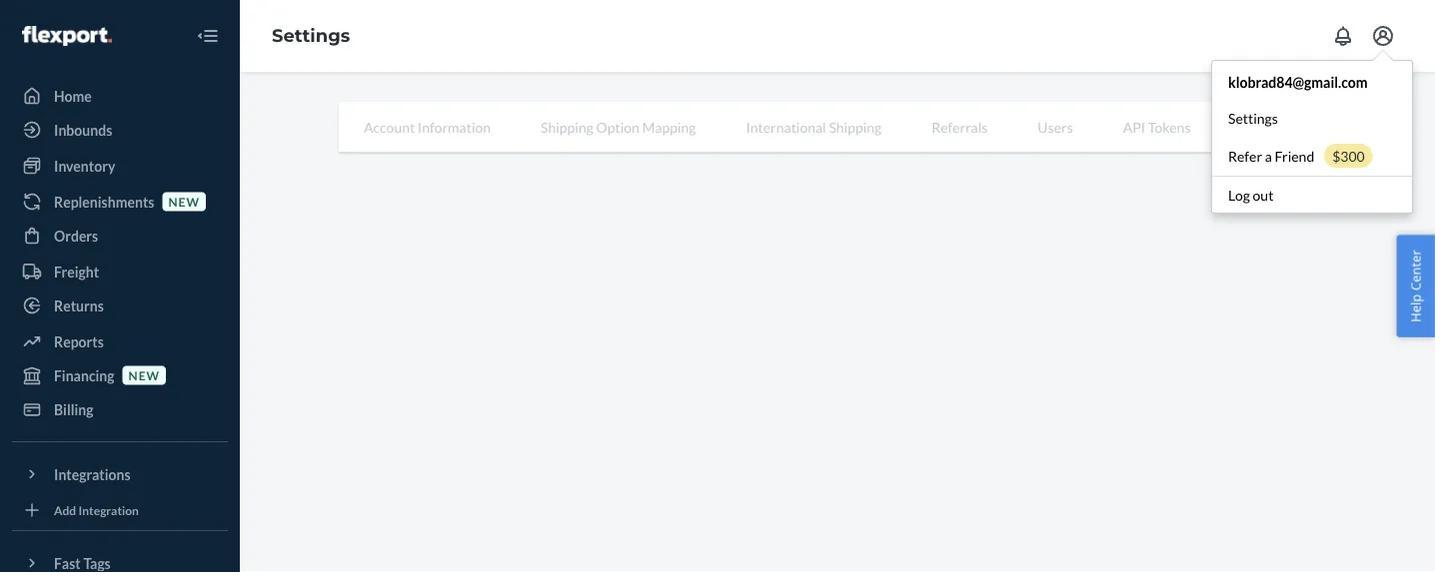 Task type: locate. For each thing, give the bounding box(es) containing it.
referrals tab
[[907, 102, 1013, 152]]

shipping inside tab
[[541, 118, 594, 135]]

integrations button
[[12, 459, 228, 491]]

settings link
[[272, 25, 350, 47], [1213, 100, 1413, 136]]

refer a friend
[[1229, 147, 1315, 164]]

1 vertical spatial settings
[[1229, 109, 1279, 126]]

0 vertical spatial settings
[[272, 25, 350, 47]]

account information tab
[[339, 102, 516, 152]]

new
[[168, 194, 200, 209], [129, 368, 160, 383]]

$300
[[1333, 147, 1365, 164]]

replenishments
[[54, 193, 154, 210]]

add integration
[[54, 503, 139, 518]]

out
[[1253, 186, 1274, 203]]

help center
[[1407, 250, 1425, 323]]

a
[[1266, 147, 1273, 164]]

integrations
[[54, 466, 131, 483]]

billing
[[54, 401, 93, 418]]

inbounds
[[54, 121, 112, 138]]

tab list
[[339, 102, 1337, 153]]

freight link
[[12, 256, 228, 288]]

new down reports link
[[129, 368, 160, 383]]

help center button
[[1397, 235, 1436, 338]]

option
[[596, 118, 640, 135]]

1 vertical spatial new
[[129, 368, 160, 383]]

shipping
[[541, 118, 594, 135], [829, 118, 882, 135]]

friend
[[1275, 147, 1315, 164]]

close navigation image
[[196, 24, 220, 48]]

settings
[[272, 25, 350, 47], [1229, 109, 1279, 126]]

tokens
[[1149, 118, 1191, 135]]

shipping right international
[[829, 118, 882, 135]]

reports link
[[12, 326, 228, 358]]

refer
[[1229, 147, 1263, 164]]

shipping inside "tab"
[[829, 118, 882, 135]]

api
[[1124, 118, 1146, 135]]

open notifications image
[[1332, 24, 1356, 48]]

0 vertical spatial settings link
[[272, 25, 350, 47]]

klobrad84@gmail.com link
[[1213, 64, 1413, 100]]

2 shipping from the left
[[829, 118, 882, 135]]

log
[[1229, 186, 1251, 203]]

international
[[746, 118, 827, 135]]

0 vertical spatial new
[[168, 194, 200, 209]]

inventory
[[54, 157, 115, 174]]

0 horizontal spatial settings
[[272, 25, 350, 47]]

0 horizontal spatial shipping
[[541, 118, 594, 135]]

fast tags
[[54, 555, 111, 572]]

fast tags button
[[12, 548, 228, 573]]

1 shipping from the left
[[541, 118, 594, 135]]

1 vertical spatial settings link
[[1213, 100, 1413, 136]]

new for replenishments
[[168, 194, 200, 209]]

orders link
[[12, 220, 228, 252]]

0 horizontal spatial new
[[129, 368, 160, 383]]

shipping left option
[[541, 118, 594, 135]]

1 horizontal spatial shipping
[[829, 118, 882, 135]]

api tokens
[[1124, 118, 1191, 135]]

information
[[418, 118, 491, 135]]

fast
[[54, 555, 81, 572]]

1 horizontal spatial new
[[168, 194, 200, 209]]

account information
[[364, 118, 491, 135]]

help
[[1407, 294, 1425, 323]]

mapping
[[642, 118, 696, 135]]

add
[[54, 503, 76, 518]]

tags
[[83, 555, 111, 572]]

new up "orders" link
[[168, 194, 200, 209]]



Task type: vqa. For each thing, say whether or not it's contained in the screenshot.
Api Tokens tab
yes



Task type: describe. For each thing, give the bounding box(es) containing it.
returns
[[54, 297, 104, 314]]

billing link
[[12, 394, 228, 426]]

0 horizontal spatial settings link
[[272, 25, 350, 47]]

tab list containing account information
[[339, 102, 1337, 153]]

shipping option mapping
[[541, 118, 696, 135]]

freight
[[54, 263, 99, 280]]

1 horizontal spatial settings
[[1229, 109, 1279, 126]]

users tab
[[1013, 102, 1099, 152]]

integration
[[79, 503, 139, 518]]

new for financing
[[129, 368, 160, 383]]

flexport logo image
[[22, 26, 112, 46]]

1 horizontal spatial settings link
[[1213, 100, 1413, 136]]

add integration link
[[12, 499, 228, 523]]

users
[[1038, 118, 1074, 135]]

log out button
[[1213, 176, 1413, 213]]

referrals
[[932, 118, 988, 135]]

klobrad84@gmail.com
[[1229, 73, 1368, 90]]

orders
[[54, 227, 98, 244]]

open account menu image
[[1372, 24, 1396, 48]]

inbounds link
[[12, 114, 228, 146]]

international shipping
[[746, 118, 882, 135]]

reports
[[54, 333, 104, 350]]

returns link
[[12, 290, 228, 322]]

account
[[364, 118, 415, 135]]

international shipping tab
[[721, 102, 907, 152]]

home
[[54, 87, 92, 104]]

financing
[[54, 367, 115, 384]]

home link
[[12, 80, 228, 112]]

inventory link
[[12, 150, 228, 182]]

api tokens tab
[[1099, 102, 1216, 152]]

center
[[1407, 250, 1425, 291]]

log out
[[1229, 186, 1274, 203]]

shipping option mapping tab
[[516, 102, 721, 152]]



